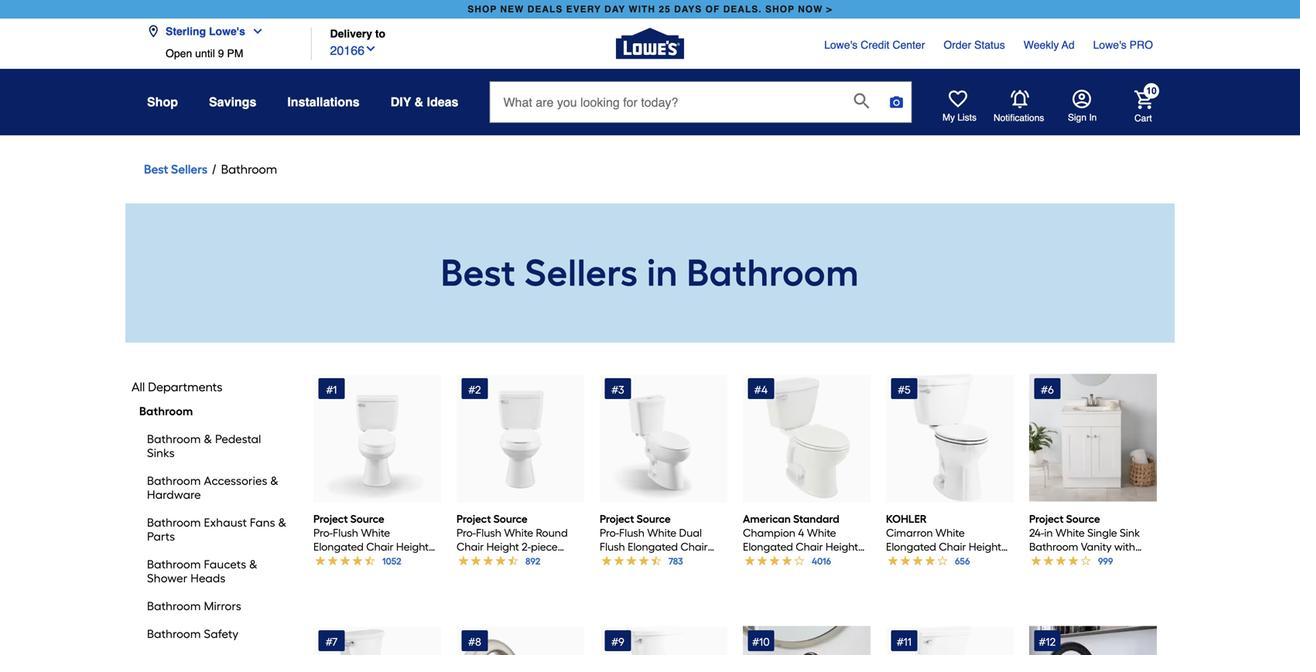 Task type: vqa. For each thing, say whether or not it's contained in the screenshot.
11966
no



Task type: locate. For each thing, give the bounding box(es) containing it.
pro-
[[457, 527, 476, 540]]

shop left new
[[468, 4, 497, 15]]

project source up 783
[[600, 513, 671, 526]]

0 horizontal spatial sellers
[[171, 162, 208, 177]]

1 horizontal spatial project source link
[[600, 512, 727, 554]]

toilet inside "american standard champion 4 white elongated chair height 2-piece soft close toilet 12-in rough-in 1.6-gpf"
[[834, 555, 860, 568]]

in left 1.6- on the right
[[803, 568, 812, 582]]

white for flush
[[504, 527, 533, 540]]

1.6-
[[814, 568, 830, 582]]

installations
[[287, 95, 360, 109]]

#5
[[898, 383, 911, 397]]

diy & ideas
[[391, 95, 459, 109]]

1 gpf from the left
[[525, 568, 545, 582]]

2 horizontal spatial lowe's
[[1093, 39, 1127, 51]]

None search field
[[489, 81, 912, 137]]

toilet right 4016 at the right bottom of the page
[[834, 555, 860, 568]]

faucets
[[204, 558, 246, 572]]

3 project from the left
[[600, 513, 634, 526]]

1 horizontal spatial height
[[826, 541, 858, 554]]

0 horizontal spatial shop
[[468, 4, 497, 15]]

shop new deals every day with 25 days of deals. shop now >
[[468, 4, 833, 15]]

source up "single"
[[1066, 513, 1100, 526]]

piece inside project source pro-flush white round chair height 2-piece watersense toilet 12-in rough-in 1.28-gpf
[[531, 541, 558, 554]]

rough- down soft
[[767, 568, 803, 582]]

0 horizontal spatial project source
[[313, 513, 384, 526]]

0 vertical spatial 12-
[[548, 555, 561, 568]]

now
[[798, 4, 823, 15]]

1 horizontal spatial best
[[441, 251, 516, 295]]

bathroom inside bathroom accessories & hardware
[[147, 474, 201, 488]]

2 project source link from the left
[[600, 512, 727, 554]]

4 stars image containing 999
[[1029, 553, 1114, 570]]

2 chair from the left
[[796, 541, 823, 554]]

bathroom mirrors link
[[147, 600, 287, 618]]

sinks
[[147, 447, 175, 461]]

height inside project source pro-flush white round chair height 2-piece watersense toilet 12-in rough-in 1.28-gpf
[[487, 541, 519, 554]]

4.5 stars image containing 1052
[[313, 553, 402, 570]]

delivery
[[330, 27, 372, 40]]

4 stars image
[[743, 553, 832, 570], [886, 553, 971, 570], [1029, 553, 1114, 570]]

fans
[[250, 516, 275, 530]]

lowe's up 9
[[209, 25, 245, 38]]

& right the fans
[[278, 516, 287, 530]]

lowe's left pro
[[1093, 39, 1127, 51]]

cultured
[[1061, 555, 1104, 568]]

2- for elongated
[[743, 555, 752, 568]]

2- for round
[[522, 541, 531, 554]]

999
[[1098, 556, 1113, 567]]

0 horizontal spatial height
[[487, 541, 519, 554]]

1 4 stars image from the left
[[743, 553, 832, 570]]

1 horizontal spatial project source
[[600, 513, 671, 526]]

mirrors
[[204, 600, 241, 614]]

2 source from the left
[[493, 513, 528, 526]]

gpf inside project source pro-flush white round chair height 2-piece watersense toilet 12-in rough-in 1.28-gpf
[[525, 568, 545, 582]]

0 horizontal spatial 12-
[[548, 555, 561, 568]]

chair for 4
[[796, 541, 823, 554]]

2 horizontal spatial 4.5 stars image
[[600, 553, 684, 570]]

american standard champion 4 white elongated chair height 2-piece soft close toilet 12-in rough-in 1.6-gpf
[[743, 513, 860, 582]]

2 4.5 stars image from the left
[[457, 553, 541, 570]]

1 horizontal spatial 4.5 stars image
[[457, 553, 541, 570]]

4.5 stars image containing 892
[[457, 553, 541, 570]]

0 vertical spatial sellers
[[171, 162, 208, 177]]

lists
[[958, 112, 977, 123]]

white
[[504, 527, 533, 540], [807, 527, 836, 540], [1056, 527, 1085, 540], [1029, 555, 1059, 568]]

1 vertical spatial best
[[441, 251, 516, 295]]

2- down elongated
[[743, 555, 752, 568]]

0 vertical spatial piece
[[531, 541, 558, 554]]

1 vertical spatial sellers
[[525, 251, 638, 295]]

2 gpf from the left
[[830, 568, 850, 582]]

sellers
[[171, 162, 208, 177], [525, 251, 638, 295]]

>
[[826, 4, 833, 15]]

bathroom safety
[[147, 628, 239, 642]]

1 horizontal spatial sellers
[[525, 251, 638, 295]]

&
[[414, 95, 423, 109], [204, 433, 212, 447], [270, 474, 279, 488], [278, 516, 287, 530], [249, 558, 258, 572]]

0 horizontal spatial gpf
[[525, 568, 545, 582]]

2 height from the left
[[826, 541, 858, 554]]

chair down the 4
[[796, 541, 823, 554]]

height
[[487, 541, 519, 554], [826, 541, 858, 554]]

0 horizontal spatial 2-
[[522, 541, 531, 554]]

1 4.5 stars image from the left
[[313, 553, 402, 570]]

3 4.5 stars image from the left
[[600, 553, 684, 570]]

chair down pro- on the left bottom
[[457, 541, 484, 554]]

4.5 stars image for #2
[[457, 553, 541, 570]]

1 chair from the left
[[457, 541, 484, 554]]

shop left now
[[765, 4, 795, 15]]

best sellers link
[[144, 160, 208, 179]]

4 stars image for project source
[[1029, 553, 1114, 570]]

2- inside project source pro-flush white round chair height 2-piece watersense toilet 12-in rough-in 1.28-gpf
[[522, 541, 531, 554]]

4.5 stars image for #3
[[600, 553, 684, 570]]

allen + roth harlow matte black 4-in centerset 2-handle watersense bathroom sink faucet with drain and deck plate #67692w-617001 image
[[743, 626, 871, 656]]

white inside project source pro-flush white round chair height 2-piece watersense toilet 12-in rough-in 1.28-gpf
[[504, 527, 533, 540]]

& inside bathroom faucets & shower heads
[[249, 558, 258, 572]]

my lists
[[943, 112, 977, 123]]

0 horizontal spatial in
[[492, 568, 501, 582]]

delivery to
[[330, 27, 385, 40]]

exhaust
[[204, 516, 247, 530]]

project source link for #3
[[600, 512, 727, 554]]

2 shop from the left
[[765, 4, 795, 15]]

order
[[944, 39, 971, 51]]

shop new deals every day with 25 days of deals. shop now > link
[[465, 0, 836, 19]]

4 stars image containing 656
[[886, 553, 971, 570]]

source up 1052
[[350, 513, 384, 526]]

with
[[629, 4, 656, 15]]

sellers for best sellers in bathroom
[[525, 251, 638, 295]]

#2
[[468, 383, 481, 397]]

single
[[1088, 527, 1117, 540]]

1 horizontal spatial shop
[[765, 4, 795, 15]]

sink
[[1120, 527, 1140, 540]]

round
[[536, 527, 568, 540]]

bathroom link up bathroom & pedestal sinks
[[139, 405, 287, 423]]

783
[[669, 556, 683, 567]]

until
[[195, 47, 215, 60]]

gpf inside "american standard champion 4 white elongated chair height 2-piece soft close toilet 12-in rough-in 1.6-gpf"
[[830, 568, 850, 582]]

chair
[[457, 541, 484, 554], [796, 541, 823, 554]]

vanity
[[1081, 541, 1112, 554]]

0 vertical spatial bathroom link
[[221, 160, 277, 179]]

gpf down 4016 at the right bottom of the page
[[830, 568, 850, 582]]

lowe's
[[209, 25, 245, 38], [824, 39, 858, 51], [1093, 39, 1127, 51]]

standard
[[793, 513, 840, 526]]

2- inside "american standard champion 4 white elongated chair height 2-piece soft close toilet 12-in rough-in 1.6-gpf"
[[743, 555, 752, 568]]

1 vertical spatial 2-
[[743, 555, 752, 568]]

#11
[[897, 636, 912, 649]]

4 stars image containing 4016
[[743, 553, 832, 570]]

2 toilet from the left
[[834, 555, 860, 568]]

12- inside "american standard champion 4 white elongated chair height 2-piece soft close toilet 12-in rough-in 1.6-gpf"
[[743, 568, 756, 582]]

#10
[[752, 636, 770, 649]]

1 horizontal spatial rough-
[[767, 568, 803, 582]]

savings
[[209, 95, 256, 109]]

0 horizontal spatial chair
[[457, 541, 484, 554]]

project source up 1052
[[313, 513, 384, 526]]

source inside the project source 24-in white single sink bathroom vanity with white cultured marble top
[[1066, 513, 1100, 526]]

chair inside "american standard champion 4 white elongated chair height 2-piece soft close toilet 12-in rough-in 1.6-gpf"
[[796, 541, 823, 554]]

0 horizontal spatial 4.5 stars image
[[313, 553, 402, 570]]

open until 9 pm
[[166, 47, 243, 60]]

20166
[[330, 43, 365, 58]]

lowe's left credit
[[824, 39, 858, 51]]

0 horizontal spatial rough-
[[457, 568, 492, 582]]

2 horizontal spatial 4 stars image
[[1029, 553, 1114, 570]]

#7
[[326, 636, 338, 649]]

0 vertical spatial 2-
[[522, 541, 531, 554]]

& right accessories
[[270, 474, 279, 488]]

1 height from the left
[[487, 541, 519, 554]]

1 horizontal spatial piece
[[752, 555, 779, 568]]

bathroom & pedestal sinks
[[147, 433, 261, 461]]

1 horizontal spatial gpf
[[830, 568, 850, 582]]

0 horizontal spatial project source link
[[313, 512, 441, 554]]

source up 783
[[637, 513, 671, 526]]

project inside the project source 24-in white single sink bathroom vanity with white cultured marble top
[[1029, 513, 1064, 526]]

4.5 stars image containing 783
[[600, 553, 684, 570]]

all departments
[[132, 380, 222, 395]]

bathroom exhaust fans & parts link
[[147, 516, 287, 548]]

white down standard
[[807, 527, 836, 540]]

2 project from the left
[[457, 513, 491, 526]]

3 4 stars image from the left
[[1029, 553, 1114, 570]]

project source link for #1
[[313, 512, 441, 554]]

1 horizontal spatial 2-
[[743, 555, 752, 568]]

best sellers
[[144, 162, 208, 177]]

height inside "american standard champion 4 white elongated chair height 2-piece soft close toilet 12-in rough-in 1.6-gpf"
[[826, 541, 858, 554]]

project source 24-in white single sink bathroom vanity with white cultured marble top #r38 vbcu2418 image
[[1029, 374, 1157, 502]]

1 project source from the left
[[313, 513, 384, 526]]

& left pedestal
[[204, 433, 212, 447]]

0 horizontal spatial 4 stars image
[[743, 553, 832, 570]]

project source pro-flush white round chair height 2-piece watersense toilet 12-in rough-in 1.28-gpf #mt-803pro image
[[457, 374, 584, 502]]

#4
[[754, 383, 768, 397]]

4 stars image for kohler
[[886, 553, 971, 570]]

allen + roth harlow matte black widespread 2-handle watersense bathroom sink faucet with drain #67693w-617001 image
[[1029, 626, 1157, 656]]

bathroom inside 'link'
[[147, 600, 201, 614]]

bathroom safety link
[[147, 628, 287, 645]]

#12
[[1039, 636, 1056, 649]]

0 horizontal spatial best
[[144, 162, 168, 177]]

height down flush
[[487, 541, 519, 554]]

12- right 892
[[548, 555, 561, 568]]

bathroom inside bathroom & pedestal sinks
[[147, 433, 201, 447]]

weekly ad link
[[1024, 37, 1075, 53]]

2 4 stars image from the left
[[886, 553, 971, 570]]

1 horizontal spatial lowe's
[[824, 39, 858, 51]]

bathroom link down savings button
[[221, 160, 277, 179]]

4.5 stars image
[[313, 553, 402, 570], [457, 553, 541, 570], [600, 553, 684, 570]]

4 stars image for american standard
[[743, 553, 832, 570]]

4 source from the left
[[1066, 513, 1100, 526]]

white right flush
[[504, 527, 533, 540]]

0 horizontal spatial lowe's
[[209, 25, 245, 38]]

piece down round
[[531, 541, 558, 554]]

1 toilet from the left
[[519, 555, 545, 568]]

project
[[313, 513, 348, 526], [457, 513, 491, 526], [600, 513, 634, 526], [1029, 513, 1064, 526]]

project source link up 783
[[600, 512, 727, 554]]

piece down elongated
[[752, 555, 779, 568]]

height for close
[[826, 541, 858, 554]]

champion
[[743, 527, 796, 540]]

toilet
[[519, 555, 545, 568], [834, 555, 860, 568]]

1 horizontal spatial toilet
[[834, 555, 860, 568]]

& right faucets
[[249, 558, 258, 572]]

bathroom link
[[221, 160, 277, 179], [139, 405, 287, 423]]

1 horizontal spatial 4 stars image
[[886, 553, 971, 570]]

piece inside "american standard champion 4 white elongated chair height 2-piece soft close toilet 12-in rough-in 1.6-gpf"
[[752, 555, 779, 568]]

ideas
[[427, 95, 459, 109]]

& inside 'bathroom exhaust fans & parts'
[[278, 516, 287, 530]]

bathroom mirrors
[[147, 600, 241, 614]]

project source link
[[313, 512, 441, 554], [600, 512, 727, 554]]

0 horizontal spatial toilet
[[519, 555, 545, 568]]

white inside "american standard champion 4 white elongated chair height 2-piece soft close toilet 12-in rough-in 1.6-gpf"
[[807, 527, 836, 540]]

camera image
[[889, 94, 904, 110]]

rough- inside "american standard champion 4 white elongated chair height 2-piece soft close toilet 12-in rough-in 1.6-gpf"
[[767, 568, 803, 582]]

1 project source link from the left
[[313, 512, 441, 554]]

1 vertical spatial 12-
[[743, 568, 756, 582]]

toilet up the 1.28-
[[519, 555, 545, 568]]

1 horizontal spatial 12-
[[743, 568, 756, 582]]

0 horizontal spatial piece
[[531, 541, 558, 554]]

2- up 892
[[522, 541, 531, 554]]

sellers for best sellers
[[171, 162, 208, 177]]

in inside "american standard champion 4 white elongated chair height 2-piece soft close toilet 12-in rough-in 1.6-gpf"
[[803, 568, 812, 582]]

4 project from the left
[[1029, 513, 1064, 526]]

chevron down image
[[245, 25, 264, 38]]

pfister masey brushed nickel 4-in centerset 2-handle watersense bathroom sink faucet with drain and deck plate #lf-048-mckk image
[[457, 626, 584, 656]]

1 horizontal spatial in
[[803, 568, 812, 582]]

in inside project source pro-flush white round chair height 2-piece watersense toilet 12-in rough-in 1.28-gpf
[[561, 555, 569, 568]]

1 horizontal spatial chair
[[796, 541, 823, 554]]

toilet inside project source pro-flush white round chair height 2-piece watersense toilet 12-in rough-in 1.28-gpf
[[519, 555, 545, 568]]

2 rough- from the left
[[767, 568, 803, 582]]

soft
[[782, 555, 802, 568]]

gpf down 892
[[525, 568, 545, 582]]

chair inside project source pro-flush white round chair height 2-piece watersense toilet 12-in rough-in 1.28-gpf
[[457, 541, 484, 554]]

1 vertical spatial piece
[[752, 555, 779, 568]]

in down watersense
[[492, 568, 501, 582]]

& right diy
[[414, 95, 423, 109]]

with
[[1114, 541, 1135, 554]]

height up 4016 at the right bottom of the page
[[826, 541, 858, 554]]

project source link up 1052
[[313, 512, 441, 554]]

2 horizontal spatial in
[[1089, 112, 1097, 123]]

0 vertical spatial best
[[144, 162, 168, 177]]

project source 24-in white single sink bathroom vanity with white cultured marble top
[[1029, 513, 1142, 582]]

bathroom
[[221, 162, 277, 177], [687, 251, 859, 295], [139, 405, 193, 419], [147, 433, 201, 447], [147, 474, 201, 488], [147, 516, 201, 530], [1029, 541, 1078, 554], [147, 558, 201, 572], [147, 600, 201, 614], [147, 628, 201, 642]]

1.28-
[[503, 568, 525, 582]]

1 rough- from the left
[[457, 568, 492, 582]]

in right sign
[[1089, 112, 1097, 123]]

american standard champion 4 white elongated chair height 2-piece soft close toilet 12-in rough-in 1.6-gpf #731aa001s.020 image
[[743, 374, 871, 502]]

12- down elongated
[[743, 568, 756, 582]]

days
[[674, 4, 702, 15]]

height for toilet
[[487, 541, 519, 554]]

2 project source from the left
[[600, 513, 671, 526]]

4016
[[812, 556, 831, 567]]

rough- down watersense
[[457, 568, 492, 582]]

source up flush
[[493, 513, 528, 526]]

white up vanity
[[1056, 527, 1085, 540]]



Task type: describe. For each thing, give the bounding box(es) containing it.
9
[[218, 47, 224, 60]]

1 shop from the left
[[468, 4, 497, 15]]

piece for 12-
[[752, 555, 779, 568]]

project source pro-flush white elongated chair height 2-piece watersense toilet 12-in rough-in 1.29-gpf #mt-802pro image
[[313, 374, 441, 502]]

#8
[[468, 636, 481, 649]]

center
[[893, 39, 925, 51]]

kohler highline white elongated chair height 2-piece watersense soft close toilet 12-in rough-in 1.28-gpf #k-78276-0 image
[[886, 626, 1014, 656]]

lowe's inside button
[[209, 25, 245, 38]]

search image
[[854, 93, 870, 109]]

12- inside project source pro-flush white round chair height 2-piece watersense toilet 12-in rough-in 1.28-gpf
[[548, 555, 561, 568]]

accessories
[[204, 474, 267, 488]]

day
[[604, 4, 625, 15]]

deals
[[528, 4, 563, 15]]

best for best sellers in bathroom
[[441, 251, 516, 295]]

parts
[[147, 530, 175, 544]]

lowe's home improvement account image
[[1073, 90, 1091, 108]]

weekly ad
[[1024, 39, 1075, 51]]

bathroom & pedestal sinks link
[[147, 433, 287, 464]]

deals.
[[723, 4, 762, 15]]

3 source from the left
[[637, 513, 671, 526]]

& inside bathroom accessories & hardware
[[270, 474, 279, 488]]

lowe's credit center
[[824, 39, 925, 51]]

in inside project source pro-flush white round chair height 2-piece watersense toilet 12-in rough-in 1.28-gpf
[[492, 568, 501, 582]]

order status
[[944, 39, 1005, 51]]

chair for flush
[[457, 541, 484, 554]]

project source pro-flush white round chair height 2-piece watersense toilet 12-in rough-in 1.28-gpf
[[457, 513, 569, 582]]

1 vertical spatial bathroom link
[[139, 405, 287, 423]]

lowe's pro
[[1093, 39, 1153, 51]]

weekly
[[1024, 39, 1059, 51]]

white up top at the right of the page
[[1029, 555, 1059, 568]]

departments
[[148, 380, 222, 395]]

shower
[[147, 572, 188, 586]]

kohler link
[[886, 512, 1014, 554]]

4.5 stars image for #1
[[313, 553, 402, 570]]

hardware
[[147, 488, 201, 502]]

white for in
[[1056, 527, 1085, 540]]

pedestal
[[215, 433, 261, 447]]

in inside "american standard champion 4 white elongated chair height 2-piece soft close toilet 12-in rough-in 1.6-gpf"
[[756, 568, 765, 582]]

1 project from the left
[[313, 513, 348, 526]]

open
[[166, 47, 192, 60]]

& inside "button"
[[414, 95, 423, 109]]

20166 button
[[330, 40, 377, 60]]

installations button
[[287, 88, 360, 116]]

american standard edgemere white elongated chair height 2-piece watersense soft close toilet 12-in rough-in 1.28-gpf #765aa101.020 image
[[313, 626, 441, 656]]

lowe's home improvement lists image
[[949, 90, 967, 108]]

bathroom inside 'bathroom exhaust fans & parts'
[[147, 516, 201, 530]]

new
[[500, 4, 524, 15]]

lowe's for lowe's credit center
[[824, 39, 858, 51]]

lowe's for lowe's pro
[[1093, 39, 1127, 51]]

10
[[1146, 85, 1157, 96]]

sterling lowe's button
[[147, 16, 270, 47]]

bathroom accessories & hardware
[[147, 474, 279, 502]]

source inside project source pro-flush white round chair height 2-piece watersense toilet 12-in rough-in 1.28-gpf
[[493, 513, 528, 526]]

notifications
[[994, 112, 1044, 123]]

shop
[[147, 95, 178, 109]]

project source pro-flush white dual flush elongated chair height 2-piece watersense toilet 12-in rough-in 1.1-gpf #mt-20204p image
[[600, 374, 727, 502]]

#3
[[612, 383, 624, 397]]

best sellers in bathroom
[[441, 251, 859, 295]]

in inside sign in button
[[1089, 112, 1097, 123]]

#1
[[326, 383, 337, 397]]

of
[[706, 4, 720, 15]]

savings button
[[209, 88, 256, 116]]

656
[[955, 556, 970, 567]]

kohler cimarron white elongated chair height 2-piece watersense soft close toilet 12-in rough-in 1.28-gpf #31658-0 image
[[886, 374, 1014, 502]]

ad
[[1062, 39, 1075, 51]]

chevron down image
[[365, 43, 377, 55]]

kohler
[[886, 513, 927, 526]]

& inside bathroom & pedestal sinks
[[204, 433, 212, 447]]

#9
[[611, 636, 625, 649]]

lowe's home improvement notification center image
[[1011, 90, 1029, 109]]

in inside the project source 24-in white single sink bathroom vanity with white cultured marble top
[[1044, 527, 1053, 540]]

project source for #1
[[313, 513, 384, 526]]

lowe's home improvement cart image
[[1135, 90, 1153, 109]]

top
[[1029, 568, 1048, 582]]

24-
[[1029, 527, 1044, 540]]

project source for #3
[[600, 513, 671, 526]]

bathroom accessories & hardware link
[[147, 474, 287, 506]]

bathroom inside bathroom faucets & shower heads
[[147, 558, 201, 572]]

diy
[[391, 95, 411, 109]]

sign
[[1068, 112, 1087, 123]]

location image
[[147, 25, 159, 38]]

25
[[659, 4, 671, 15]]

bathroom inside the project source 24-in white single sink bathroom vanity with white cultured marble top
[[1029, 541, 1078, 554]]

white for 4
[[807, 527, 836, 540]]

heads
[[191, 572, 226, 586]]

1052
[[382, 556, 401, 567]]

#6
[[1041, 383, 1054, 397]]

to
[[375, 27, 385, 40]]

safety
[[204, 628, 239, 642]]

all departments link
[[132, 380, 222, 395]]

4
[[798, 527, 804, 540]]

american
[[743, 513, 791, 526]]

piece for in
[[531, 541, 558, 554]]

best for best sellers
[[144, 162, 168, 177]]

lowe's home improvement logo image
[[616, 10, 684, 78]]

lowe's pro link
[[1093, 37, 1153, 53]]

my lists link
[[943, 90, 977, 124]]

kohler elliston white elongated chair height 2-piece watersense soft close toilet 12-in rough-in 1.28-gpf #33202-0 image
[[600, 626, 727, 656]]

close
[[804, 555, 832, 568]]

order status link
[[944, 37, 1005, 53]]

marble
[[1107, 555, 1142, 568]]

shop button
[[147, 88, 178, 116]]

1 source from the left
[[350, 513, 384, 526]]

892
[[525, 556, 540, 567]]

watersense
[[457, 555, 517, 568]]

sterling
[[166, 25, 206, 38]]

flush
[[476, 527, 501, 540]]

rough- inside project source pro-flush white round chair height 2-piece watersense toilet 12-in rough-in 1.28-gpf
[[457, 568, 492, 582]]

cart
[[1135, 113, 1152, 124]]

project inside project source pro-flush white round chair height 2-piece watersense toilet 12-in rough-in 1.28-gpf
[[457, 513, 491, 526]]

Search Query text field
[[490, 82, 842, 122]]

elongated
[[743, 541, 793, 554]]

my
[[943, 112, 955, 123]]

bathroom exhaust fans & parts
[[147, 516, 287, 544]]



